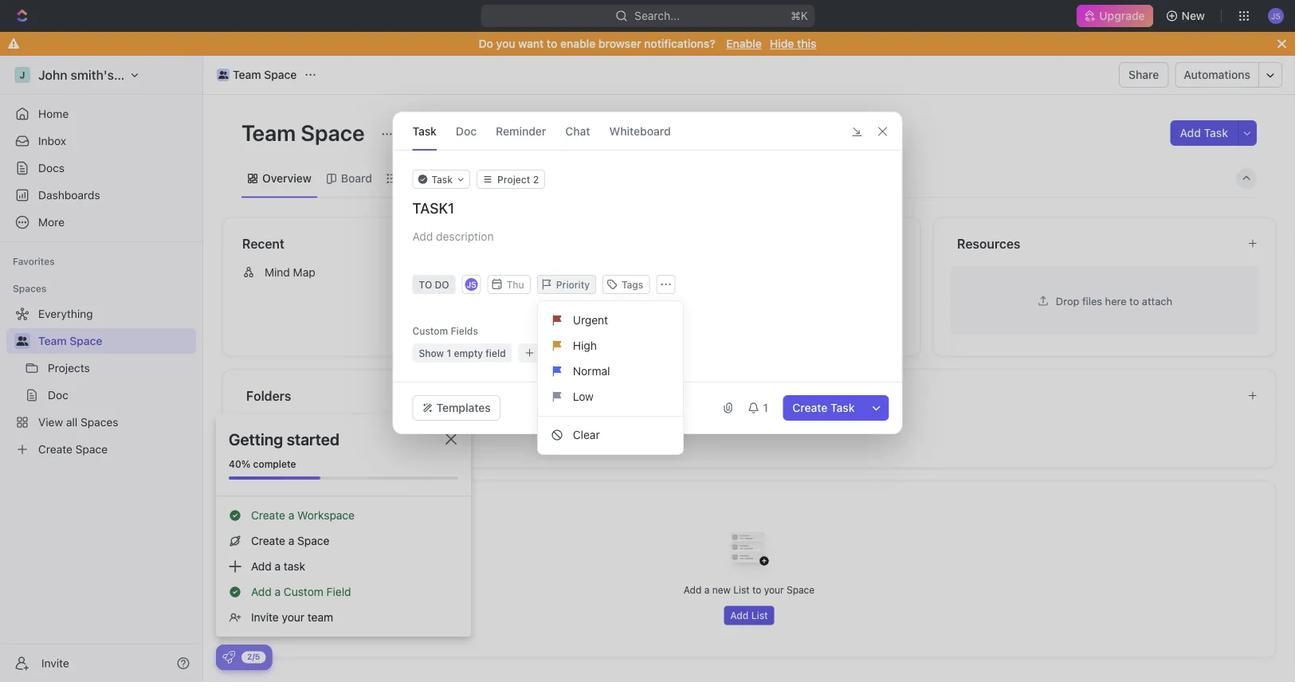 Task type: vqa. For each thing, say whether or not it's contained in the screenshot.
"John Smith's Workspace, ," element
no



Task type: describe. For each thing, give the bounding box(es) containing it.
folders
[[246, 388, 291, 403]]

chat button
[[565, 112, 590, 150]]

space down the create a workspace
[[297, 534, 329, 548]]

team
[[308, 611, 333, 624]]

a for workspace
[[288, 509, 294, 522]]

enable
[[560, 37, 596, 50]]

overview link
[[259, 167, 311, 190]]

low button
[[544, 384, 676, 410]]

create a workspace
[[251, 509, 355, 522]]

untitled
[[620, 265, 661, 279]]

untitled • in
[[620, 265, 681, 279]]

•
[[664, 266, 669, 278]]

a for new
[[704, 585, 710, 596]]

started
[[287, 430, 340, 448]]

team inside tree
[[38, 334, 67, 347]]

favorites
[[13, 256, 55, 267]]

space inside tree
[[70, 334, 102, 347]]

no lists icon. image
[[717, 520, 781, 584]]

home
[[38, 107, 69, 120]]

favorites button
[[6, 252, 61, 271]]

task
[[284, 560, 305, 573]]

add or edit fields button
[[519, 344, 623, 363]]

inbox
[[38, 134, 66, 147]]

show 1 empty field
[[419, 347, 506, 359]]

share button
[[1119, 62, 1169, 88]]

add a custom field
[[251, 585, 351, 599]]

user group image
[[16, 336, 28, 346]]

gantt
[[527, 172, 556, 185]]

share
[[1129, 68, 1159, 81]]

to for attach
[[1129, 295, 1139, 307]]

priority button
[[537, 275, 596, 294]]

empty
[[454, 347, 483, 359]]

list link
[[399, 167, 421, 190]]

to for enable
[[547, 37, 557, 50]]

1 vertical spatial list
[[733, 585, 750, 596]]

close image
[[446, 434, 457, 445]]

0 horizontal spatial custom
[[284, 585, 324, 599]]

show
[[419, 347, 444, 359]]

this
[[797, 37, 816, 50]]

1 vertical spatial team
[[241, 119, 296, 145]]

add list button
[[724, 606, 774, 625]]

new
[[1182, 9, 1205, 22]]

lists button
[[245, 498, 1257, 517]]

browser
[[598, 37, 641, 50]]

2/5
[[247, 652, 260, 661]]

1 horizontal spatial to
[[752, 585, 761, 596]]

create for create a workspace
[[251, 509, 285, 522]]

user group image
[[218, 71, 228, 79]]

mind
[[265, 265, 290, 279]]

board
[[341, 172, 372, 185]]

priority
[[556, 279, 590, 290]]

board link
[[338, 167, 372, 190]]

sidebar navigation
[[0, 56, 203, 682]]

urgent button
[[544, 308, 676, 333]]

doc button
[[456, 112, 477, 150]]

add for add a new list to your space
[[684, 585, 702, 596]]

0 vertical spatial team space
[[233, 68, 297, 81]]

priority button
[[537, 275, 596, 294]]

complete
[[253, 458, 296, 469]]

add for add a custom field
[[251, 585, 272, 599]]

attach
[[1142, 295, 1172, 307]]

upgrade link
[[1077, 5, 1153, 27]]

1 vertical spatial team space
[[241, 119, 369, 145]]

high
[[573, 339, 597, 352]]

calendar
[[450, 172, 498, 185]]

dialog containing task
[[393, 112, 903, 434]]

a for custom
[[275, 585, 281, 599]]

calendar link
[[447, 167, 498, 190]]

do you want to enable browser notifications? enable hide this
[[479, 37, 816, 50]]

add task button
[[1170, 120, 1238, 146]]

space up board link
[[301, 119, 365, 145]]

task for add task
[[1204, 126, 1228, 139]]

in
[[672, 265, 681, 279]]

list inside "button"
[[751, 610, 768, 621]]

gantt link
[[524, 167, 556, 190]]

workshop agenda template
[[620, 291, 764, 304]]

getting started
[[229, 430, 340, 448]]

doc
[[456, 124, 477, 137]]

urgent
[[573, 314, 608, 327]]

40% complete
[[229, 458, 296, 469]]

folders button
[[245, 386, 1235, 405]]

whiteboard button
[[609, 112, 671, 150]]

projects
[[277, 428, 320, 441]]

enable
[[726, 37, 762, 50]]

you
[[496, 37, 515, 50]]

edit
[[571, 347, 589, 359]]

automations button
[[1176, 63, 1258, 87]]

create for create a space
[[251, 534, 285, 548]]

space right new
[[787, 585, 815, 596]]

add task
[[1180, 126, 1228, 139]]

add a task
[[251, 560, 305, 573]]

team space tree
[[6, 301, 196, 462]]

0 vertical spatial your
[[764, 585, 784, 596]]

upgrade
[[1099, 9, 1145, 22]]



Task type: locate. For each thing, give the bounding box(es) containing it.
list right new
[[733, 585, 750, 596]]

add for add task
[[1180, 126, 1201, 139]]

a up create a space on the left bottom of page
[[288, 509, 294, 522]]

dashboards link
[[6, 183, 196, 208]]

Task Name text field
[[412, 198, 886, 218]]

do
[[479, 37, 493, 50]]

a for task
[[275, 560, 281, 573]]

a up 'task'
[[288, 534, 294, 548]]

custom up show
[[412, 325, 448, 336]]

overview
[[262, 172, 311, 185]]

add a new list to your space
[[684, 585, 815, 596]]

resources
[[957, 236, 1021, 251]]

1 vertical spatial your
[[282, 611, 304, 624]]

fields
[[451, 325, 478, 336]]

team up overview link
[[241, 119, 296, 145]]

team right user group image
[[233, 68, 261, 81]]

field
[[486, 347, 506, 359]]

1 vertical spatial custom
[[284, 585, 324, 599]]

new
[[712, 585, 731, 596]]

team space
[[233, 68, 297, 81], [241, 119, 369, 145], [38, 334, 102, 347]]

normal button
[[544, 359, 676, 384]]

2 vertical spatial to
[[752, 585, 761, 596]]

custom
[[412, 325, 448, 336], [284, 585, 324, 599]]

add left or
[[538, 347, 556, 359]]

a for space
[[288, 534, 294, 548]]

files
[[1082, 295, 1102, 307]]

⌘k
[[791, 9, 808, 22]]

create inside create task button
[[792, 401, 828, 414]]

add for add a task
[[251, 560, 272, 573]]

1 horizontal spatial invite
[[251, 611, 279, 624]]

0 vertical spatial custom
[[412, 325, 448, 336]]

0 horizontal spatial list
[[402, 172, 421, 185]]

spaces
[[13, 283, 47, 294]]

task for create task
[[831, 401, 855, 414]]

team space inside tree
[[38, 334, 102, 347]]

create task button
[[783, 395, 864, 421]]

getting
[[229, 430, 283, 448]]

2 vertical spatial create
[[251, 534, 285, 548]]

search...
[[634, 9, 680, 22]]

recent
[[242, 236, 284, 251]]

1 horizontal spatial team space link
[[213, 65, 301, 84]]

onboarding checklist button image
[[222, 651, 235, 664]]

mind map link
[[236, 259, 552, 285]]

1 horizontal spatial task
[[831, 401, 855, 414]]

your
[[764, 585, 784, 596], [282, 611, 304, 624]]

add down 'add a task'
[[251, 585, 272, 599]]

40%
[[229, 458, 250, 469]]

create task
[[792, 401, 855, 414]]

space right user group image
[[264, 68, 297, 81]]

add down the automations button
[[1180, 126, 1201, 139]]

2 vertical spatial list
[[751, 610, 768, 621]]

invite inside sidebar navigation
[[41, 657, 69, 670]]

reminder
[[496, 124, 546, 137]]

1 horizontal spatial custom
[[412, 325, 448, 336]]

field
[[327, 585, 351, 599]]

team space up overview
[[241, 119, 369, 145]]

projects button
[[242, 415, 440, 455]]

space
[[264, 68, 297, 81], [301, 119, 365, 145], [70, 334, 102, 347], [297, 534, 329, 548], [787, 585, 815, 596]]

a left new
[[704, 585, 710, 596]]

team right user group icon
[[38, 334, 67, 347]]

2 vertical spatial team
[[38, 334, 67, 347]]

invite for invite your team
[[251, 611, 279, 624]]

task button
[[412, 112, 437, 150]]

workspace
[[297, 509, 355, 522]]

team space right user group icon
[[38, 334, 102, 347]]

drop
[[1056, 295, 1079, 307]]

custom fields
[[412, 325, 478, 336]]

0 vertical spatial team
[[233, 68, 261, 81]]

docs
[[38, 161, 65, 175]]

high button
[[544, 333, 676, 359]]

create a space
[[251, 534, 329, 548]]

0 horizontal spatial your
[[282, 611, 304, 624]]

fields
[[591, 347, 617, 359]]

chat
[[565, 124, 590, 137]]

a
[[288, 509, 294, 522], [288, 534, 294, 548], [275, 560, 281, 573], [704, 585, 710, 596], [275, 585, 281, 599]]

normal
[[573, 365, 610, 378]]

dialog
[[393, 112, 903, 434]]

map
[[293, 265, 315, 279]]

0 vertical spatial create
[[792, 401, 828, 414]]

to up the "add list" "button"
[[752, 585, 761, 596]]

add down add a new list to your space
[[730, 610, 749, 621]]

drop files here to attach
[[1056, 295, 1172, 307]]

0 vertical spatial team space link
[[213, 65, 301, 84]]

add left 'task'
[[251, 560, 272, 573]]

0 horizontal spatial task
[[412, 124, 437, 137]]

whiteboard
[[609, 124, 671, 137]]

1 horizontal spatial list
[[733, 585, 750, 596]]

1 vertical spatial to
[[1129, 295, 1139, 307]]

1 vertical spatial team space link
[[38, 328, 193, 354]]

team space link
[[213, 65, 301, 84], [38, 328, 193, 354]]

team space right user group image
[[233, 68, 297, 81]]

create for create task
[[792, 401, 828, 414]]

automations
[[1184, 68, 1250, 81]]

list
[[402, 172, 421, 185], [733, 585, 750, 596], [751, 610, 768, 621]]

your up the "add list" "button"
[[764, 585, 784, 596]]

invite
[[251, 611, 279, 624], [41, 657, 69, 670]]

onboarding checklist button element
[[222, 651, 235, 664]]

list inside 'link'
[[402, 172, 421, 185]]

0 vertical spatial list
[[402, 172, 421, 185]]

0 vertical spatial invite
[[251, 611, 279, 624]]

a left 'task'
[[275, 560, 281, 573]]

add left new
[[684, 585, 702, 596]]

0 horizontal spatial to
[[547, 37, 557, 50]]

list containing urgent
[[538, 308, 683, 448]]

1 horizontal spatial your
[[764, 585, 784, 596]]

lists
[[246, 500, 275, 515]]

add for add list
[[730, 610, 749, 621]]

mind map
[[265, 265, 315, 279]]

space right user group icon
[[70, 334, 102, 347]]

workshop
[[620, 291, 672, 304]]

low
[[573, 390, 594, 403]]

to right want
[[547, 37, 557, 50]]

your down add a custom field
[[282, 611, 304, 624]]

want
[[518, 37, 544, 50]]

list down add a new list to your space
[[751, 610, 768, 621]]

reminder button
[[496, 112, 546, 150]]

0 horizontal spatial team space link
[[38, 328, 193, 354]]

custom down 'task'
[[284, 585, 324, 599]]

0 horizontal spatial invite
[[41, 657, 69, 670]]

2 horizontal spatial to
[[1129, 295, 1139, 307]]

list down task button
[[402, 172, 421, 185]]

workshop agenda template link
[[591, 285, 907, 310]]

0 vertical spatial to
[[547, 37, 557, 50]]

1 vertical spatial invite
[[41, 657, 69, 670]]

docs link
[[6, 155, 196, 181]]

add list
[[730, 610, 768, 621]]

agenda
[[675, 291, 714, 304]]

2 horizontal spatial list
[[751, 610, 768, 621]]

new button
[[1159, 3, 1215, 29]]

invite for invite
[[41, 657, 69, 670]]

invite your team
[[251, 611, 333, 624]]

2 vertical spatial team space
[[38, 334, 102, 347]]

clear button
[[544, 422, 676, 448]]

team space link inside tree
[[38, 328, 193, 354]]

clear
[[573, 428, 600, 442]]

resources button
[[956, 234, 1235, 253]]

create
[[792, 401, 828, 414], [251, 509, 285, 522], [251, 534, 285, 548]]

team
[[233, 68, 261, 81], [241, 119, 296, 145], [38, 334, 67, 347]]

2 horizontal spatial task
[[1204, 126, 1228, 139]]

add inside "button"
[[730, 610, 749, 621]]

add for add or edit fields
[[538, 347, 556, 359]]

a down 'add a task'
[[275, 585, 281, 599]]

inbox link
[[6, 128, 196, 154]]

to right here
[[1129, 295, 1139, 307]]

1 vertical spatial create
[[251, 509, 285, 522]]

home link
[[6, 101, 196, 127]]

dashboards
[[38, 188, 100, 202]]

list
[[538, 308, 683, 448]]



